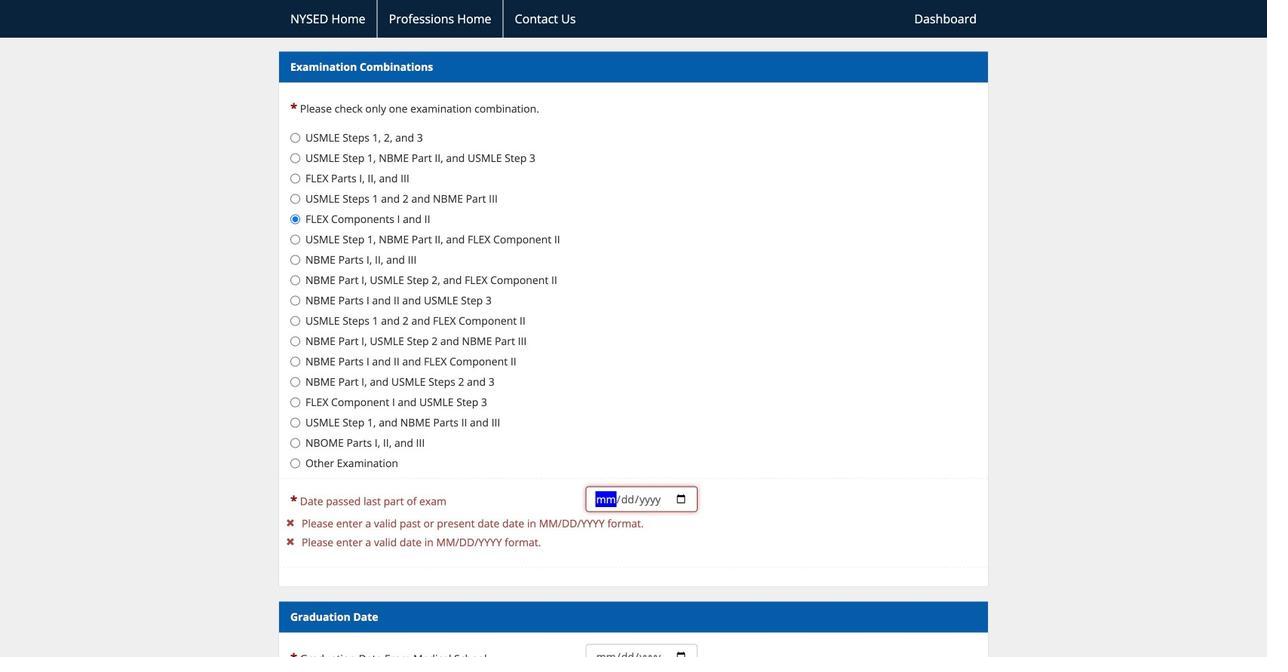 Task type: locate. For each thing, give the bounding box(es) containing it.
None radio
[[290, 154, 300, 163], [290, 276, 300, 286], [290, 317, 300, 326], [290, 337, 300, 347], [290, 378, 300, 387], [290, 398, 300, 408], [290, 439, 300, 449], [290, 154, 300, 163], [290, 276, 300, 286], [290, 317, 300, 326], [290, 337, 300, 347], [290, 378, 300, 387], [290, 398, 300, 408], [290, 439, 300, 449]]

li image
[[279, 518, 302, 529]]

None radio
[[290, 133, 300, 143], [290, 174, 300, 184], [290, 194, 300, 204], [290, 215, 300, 225], [290, 235, 300, 245], [290, 255, 300, 265], [290, 296, 300, 306], [290, 357, 300, 367], [290, 418, 300, 428], [290, 459, 300, 469], [290, 133, 300, 143], [290, 174, 300, 184], [290, 194, 300, 204], [290, 215, 300, 225], [290, 235, 300, 245], [290, 255, 300, 265], [290, 296, 300, 306], [290, 357, 300, 367], [290, 418, 300, 428], [290, 459, 300, 469]]



Task type: describe. For each thing, give the bounding box(es) containing it.
li image
[[279, 537, 302, 547]]

mm/dd/yyyy date field
[[586, 487, 698, 513]]



Task type: vqa. For each thing, say whether or not it's contained in the screenshot.
ADDRESS LINE 2 TEXT FIELD on the top
no



